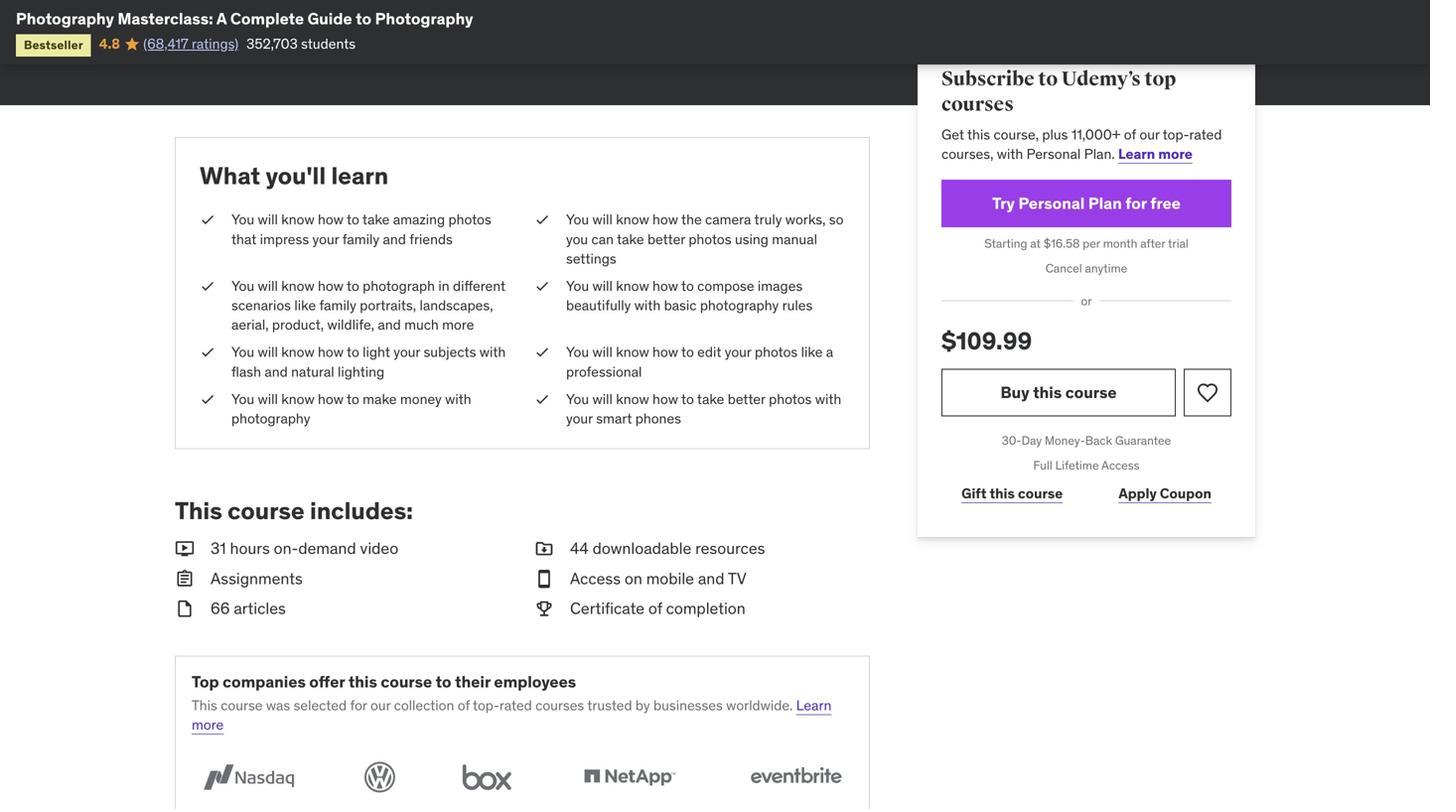 Task type: locate. For each thing, give the bounding box(es) containing it.
you inside you will know how to light your subjects with flash and natural lighting
[[232, 344, 255, 361]]

will up professional
[[593, 344, 613, 361]]

0 vertical spatial our
[[1140, 126, 1160, 144]]

to inside you will know how to edit your photos like a professional
[[682, 344, 694, 361]]

with right the money
[[445, 390, 472, 408]]

for left the free
[[1126, 193, 1148, 214]]

english, arabic [auto] , 11 more
[[460, 46, 646, 64]]

cancel
[[1046, 261, 1083, 276]]

top-
[[1163, 126, 1190, 144], [473, 697, 500, 715]]

0 horizontal spatial take
[[363, 211, 390, 229]]

small image left 31
[[175, 538, 195, 560]]

how inside you will know how to photograph in different scenarios like family portraits, landscapes, aerial, product, wildlife, and much more
[[318, 277, 344, 295]]

1 vertical spatial learn more
[[192, 697, 832, 734]]

your right impress
[[313, 230, 339, 248]]

udemy's
[[1062, 67, 1142, 91]]

352,703
[[247, 35, 298, 53]]

1 vertical spatial better
[[728, 390, 766, 408]]

1 vertical spatial this
[[192, 697, 217, 715]]

subjects
[[424, 344, 476, 361]]

will for you will know how to compose images beautifully with basic photography rules
[[593, 277, 613, 295]]

0 vertical spatial xsmall image
[[200, 210, 216, 230]]

their
[[455, 672, 491, 693]]

0 horizontal spatial photography
[[16, 8, 114, 29]]

0 vertical spatial courses
[[942, 92, 1014, 117]]

photography inside you will know how to compose images beautifully with basic photography rules
[[700, 297, 779, 315]]

will up flash
[[258, 344, 278, 361]]

personal
[[1027, 145, 1081, 163], [1019, 193, 1085, 214]]

know for take
[[616, 211, 650, 229]]

and inside the 'you will know how to take amazing photos that impress your family and friends'
[[383, 230, 406, 248]]

0 horizontal spatial photography
[[232, 410, 310, 428]]

back
[[1086, 433, 1113, 449]]

access up apply
[[1102, 458, 1140, 473]]

know
[[281, 211, 315, 229], [616, 211, 650, 229], [281, 277, 315, 295], [616, 277, 650, 295], [281, 344, 315, 361], [616, 344, 650, 361], [281, 390, 315, 408], [616, 390, 650, 408]]

using
[[735, 230, 769, 248]]

gift this course link
[[942, 474, 1083, 514]]

you inside the 'you will know how to take amazing photos that impress your family and friends'
[[232, 211, 255, 229]]

course inside gift this course link
[[1019, 485, 1064, 503]]

with inside you will know how to take better photos with your smart phones
[[816, 390, 842, 408]]

1 horizontal spatial by
[[636, 697, 651, 715]]

buy this course
[[1001, 383, 1117, 403]]

and
[[383, 230, 406, 248], [378, 316, 401, 334], [265, 363, 288, 381], [698, 569, 725, 589]]

video
[[434, 19, 469, 37]]

will for you will know how to make money with photography
[[258, 390, 278, 408]]

will inside the you will know how to make money with photography
[[258, 390, 278, 408]]

to for you will know how to light your subjects with flash and natural lighting
[[347, 344, 360, 361]]

know up settings in the top of the page
[[616, 211, 650, 229]]

like up 'product,'
[[295, 297, 316, 315]]

with right the subjects
[[480, 344, 506, 361]]

box image
[[454, 759, 521, 797]]

1 vertical spatial of
[[649, 599, 663, 619]]

0 vertical spatial top-
[[1163, 126, 1190, 144]]

small image left on
[[535, 568, 555, 590]]

like
[[295, 297, 316, 315], [802, 344, 823, 361]]

certificate
[[570, 599, 645, 619]]

0 vertical spatial personal
[[1027, 145, 1081, 163]]

photos inside you will know how to edit your photos like a professional
[[755, 344, 798, 361]]

you inside you will know how to take better photos with your smart phones
[[566, 390, 589, 408]]

to left their
[[436, 672, 452, 693]]

how for rules
[[653, 277, 679, 295]]

more down top
[[192, 716, 224, 734]]

know inside you will know how to light your subjects with flash and natural lighting
[[281, 344, 315, 361]]

small image for certificate of completion
[[535, 598, 555, 621]]

course language image
[[351, 48, 366, 64]]

volkswagen image
[[358, 759, 402, 797]]

last updated 11/2023
[[199, 46, 335, 64]]

photos
[[449, 211, 492, 229], [689, 230, 732, 248], [755, 344, 798, 361], [769, 390, 812, 408]]

courses down subscribe
[[942, 92, 1014, 117]]

you up that
[[232, 211, 255, 229]]

full
[[1034, 458, 1053, 473]]

will for you will know how to edit your photos like a professional
[[593, 344, 613, 361]]

will inside you will know how to take better photos with your smart phones
[[593, 390, 613, 408]]

know inside the 'you will know how to take amazing photos that impress your family and friends'
[[281, 211, 315, 229]]

this up courses,
[[968, 126, 991, 144]]

0 horizontal spatial access
[[570, 569, 621, 589]]

1 vertical spatial family
[[320, 297, 357, 315]]

0 vertical spatial of
[[1125, 126, 1137, 144]]

photos inside you will know how to take better photos with your smart phones
[[769, 390, 812, 408]]

1 vertical spatial by
[[636, 697, 651, 715]]

our right '11,000+' at the right of the page
[[1140, 126, 1160, 144]]

small image left 66
[[175, 598, 195, 621]]

access inside 30-day money-back guarantee full lifetime access
[[1102, 458, 1140, 473]]

photography down compose
[[700, 297, 779, 315]]

to up 'lighting'
[[347, 344, 360, 361]]

wildlife,
[[327, 316, 375, 334]]

how for family
[[318, 211, 344, 229]]

352,703 students
[[247, 35, 356, 53]]

you inside you will know how to edit your photos like a professional
[[566, 344, 589, 361]]

will for you will know how the camera truly works, so you can take better photos using manual settings
[[593, 211, 613, 229]]

1 vertical spatial photography
[[232, 410, 310, 428]]

to inside you will know how to light your subjects with flash and natural lighting
[[347, 344, 360, 361]]

,
[[313, 19, 316, 37], [428, 19, 431, 37], [593, 46, 596, 64]]

how left the
[[653, 211, 679, 229]]

1 horizontal spatial top-
[[1163, 126, 1190, 144]]

better inside you will know how to take better photos with your smart phones
[[728, 390, 766, 408]]

scenarios
[[232, 297, 291, 315]]

1 horizontal spatial photography
[[375, 8, 474, 29]]

learn more for subscribe to udemy's top courses
[[1119, 145, 1193, 163]]

selected
[[294, 697, 347, 715]]

know down natural
[[281, 390, 315, 408]]

how down the learn
[[318, 211, 344, 229]]

1 vertical spatial our
[[371, 697, 391, 715]]

1 vertical spatial learn
[[797, 697, 832, 715]]

how down natural
[[318, 390, 344, 408]]

to inside subscribe to udemy's top courses
[[1039, 67, 1058, 91]]

our down the top companies offer this course to their employees
[[371, 697, 391, 715]]

2 vertical spatial of
[[458, 697, 470, 715]]

xsmall image for you will know how to photograph in different scenarios like family portraits, landscapes, aerial, product, wildlife, and much more
[[200, 277, 216, 296]]

this right gift
[[990, 485, 1015, 503]]

how inside you will know how the camera truly works, so you can take better photos using manual settings
[[653, 211, 679, 229]]

0 vertical spatial family
[[343, 230, 380, 248]]

images
[[758, 277, 803, 295]]

1 vertical spatial courses
[[536, 697, 585, 715]]

learn more down employees
[[192, 697, 832, 734]]

course down full
[[1019, 485, 1064, 503]]

xsmall image
[[175, 48, 191, 64], [535, 210, 551, 230], [200, 277, 216, 296], [200, 343, 216, 363], [200, 390, 216, 409], [535, 390, 551, 409]]

, left 11 at left
[[593, 46, 596, 64]]

family up 'wildlife,' in the left of the page
[[320, 297, 357, 315]]

0 vertical spatial for
[[1126, 193, 1148, 214]]

will inside you will know how to light your subjects with flash and natural lighting
[[258, 344, 278, 361]]

carnahan
[[368, 19, 428, 37]]

top- inside get this course, plus 11,000+ of our top-rated courses, with personal plan.
[[1163, 126, 1190, 144]]

to inside you will know how to compose images beautifully with basic photography rules
[[682, 277, 694, 295]]

with inside you will know how to compose images beautifully with basic photography rules
[[635, 297, 661, 315]]

xsmall image down what
[[200, 210, 216, 230]]

1 horizontal spatial rated
[[1190, 126, 1223, 144]]

learn more up the free
[[1119, 145, 1193, 163]]

learn more for top companies offer this course to their employees
[[192, 697, 832, 734]]

know up natural
[[281, 344, 315, 361]]

this right buy on the top of page
[[1034, 383, 1063, 403]]

xsmall image for you will know how to light your subjects with flash and natural lighting
[[200, 343, 216, 363]]

know inside you will know how to take better photos with your smart phones
[[616, 390, 650, 408]]

1 vertical spatial take
[[617, 230, 645, 248]]

1 vertical spatial xsmall image
[[535, 277, 551, 296]]

know up 'product,'
[[281, 277, 315, 295]]

like left a
[[802, 344, 823, 361]]

4.8
[[99, 35, 120, 53]]

will inside you will know how to compose images beautifully with basic photography rules
[[593, 277, 613, 295]]

and inside you will know how to light your subjects with flash and natural lighting
[[265, 363, 288, 381]]

0 horizontal spatial top-
[[473, 697, 500, 715]]

after
[[1141, 236, 1166, 252]]

how up basic
[[653, 277, 679, 295]]

0 horizontal spatial courses
[[536, 697, 585, 715]]

rules
[[783, 297, 813, 315]]

for down the top companies offer this course to their employees
[[350, 697, 367, 715]]

of down access on mobile and tv
[[649, 599, 663, 619]]

your
[[313, 230, 339, 248], [394, 344, 420, 361], [725, 344, 752, 361], [566, 410, 593, 428]]

0 horizontal spatial learn
[[797, 697, 832, 715]]

learn
[[1119, 145, 1156, 163], [797, 697, 832, 715]]

your right light
[[394, 344, 420, 361]]

photography up bestseller
[[16, 8, 114, 29]]

our
[[1140, 126, 1160, 144], [371, 697, 391, 715]]

your right edit
[[725, 344, 752, 361]]

courses down employees
[[536, 697, 585, 715]]

how inside the 'you will know how to take amazing photos that impress your family and friends'
[[318, 211, 344, 229]]

will up smart
[[593, 390, 613, 408]]

know inside you will know how to photograph in different scenarios like family portraits, landscapes, aerial, product, wildlife, and much more
[[281, 277, 315, 295]]

0 vertical spatial rated
[[1190, 126, 1223, 144]]

anytime
[[1086, 261, 1128, 276]]

small image left certificate
[[535, 598, 555, 621]]

rated
[[1190, 126, 1223, 144], [500, 697, 532, 715]]

on-
[[274, 539, 298, 559]]

small image
[[175, 538, 195, 560], [175, 568, 195, 590], [535, 568, 555, 590]]

trusted
[[588, 697, 633, 715]]

created by phil ebiner , william carnahan , video school
[[175, 19, 515, 37]]

take inside you will know how to take better photos with your smart phones
[[698, 390, 725, 408]]

1 horizontal spatial learn
[[1119, 145, 1156, 163]]

learn inside learn more
[[797, 697, 832, 715]]

apply
[[1119, 485, 1158, 503]]

1 horizontal spatial learn more
[[1119, 145, 1193, 163]]

learn more link for top companies offer this course to their employees
[[192, 697, 832, 734]]

to up 'wildlife,' in the left of the page
[[347, 277, 360, 295]]

impress
[[260, 230, 309, 248]]

0 horizontal spatial for
[[350, 697, 367, 715]]

small image left 44
[[535, 538, 555, 560]]

take inside the 'you will know how to take amazing photos that impress your family and friends'
[[363, 211, 390, 229]]

certificate of completion
[[570, 599, 746, 619]]

0 vertical spatial learn
[[1119, 145, 1156, 163]]

articles
[[234, 599, 286, 619]]

you inside you will know how the camera truly works, so you can take better photos using manual settings
[[566, 211, 589, 229]]

will inside you will know how the camera truly works, so you can take better photos using manual settings
[[593, 211, 613, 229]]

0 vertical spatial take
[[363, 211, 390, 229]]

businesses
[[654, 697, 723, 715]]

downloadable
[[593, 539, 692, 559]]

to for you will know how to compose images beautifully with basic photography rules
[[682, 277, 694, 295]]

tab list
[[918, 0, 1096, 42]]

know up professional
[[616, 344, 650, 361]]

with inside get this course, plus 11,000+ of our top-rated courses, with personal plan.
[[998, 145, 1024, 163]]

courses
[[942, 92, 1014, 117], [536, 697, 585, 715]]

how for phones
[[653, 390, 679, 408]]

take right can
[[617, 230, 645, 248]]

this inside button
[[1034, 383, 1063, 403]]

this for buy
[[1034, 383, 1063, 403]]

how up natural
[[318, 344, 344, 361]]

you for you will know how to light your subjects with flash and natural lighting
[[232, 344, 255, 361]]

this course was selected for our collection of top-rated courses trusted by businesses worldwide.
[[192, 697, 793, 715]]

this for get
[[968, 126, 991, 144]]

rated inside get this course, plus 11,000+ of our top-rated courses, with personal plan.
[[1190, 126, 1223, 144]]

1 vertical spatial access
[[570, 569, 621, 589]]

1 horizontal spatial courses
[[942, 92, 1014, 117]]

know for rules
[[616, 277, 650, 295]]

how up phones
[[653, 390, 679, 408]]

will down flash
[[258, 390, 278, 408]]

family inside the 'you will know how to take amazing photos that impress your family and friends'
[[343, 230, 380, 248]]

to inside you will know how to photograph in different scenarios like family portraits, landscapes, aerial, product, wildlife, and much more
[[347, 277, 360, 295]]

you inside you will know how to photograph in different scenarios like family portraits, landscapes, aerial, product, wildlife, and much more
[[232, 277, 255, 295]]

by right trusted
[[636, 697, 651, 715]]

with inside you will know how to light your subjects with flash and natural lighting
[[480, 344, 506, 361]]

you up professional
[[566, 344, 589, 361]]

0 horizontal spatial ,
[[313, 19, 316, 37]]

how inside you will know how to edit your photos like a professional
[[653, 344, 679, 361]]

updated
[[229, 46, 280, 64]]

with for you will know how to compose images beautifully with basic photography rules
[[635, 297, 661, 315]]

1 horizontal spatial our
[[1140, 126, 1160, 144]]

more inside you will know how to photograph in different scenarios like family portraits, landscapes, aerial, product, wildlife, and much more
[[442, 316, 474, 334]]

44
[[570, 539, 589, 559]]

, left "video"
[[428, 19, 431, 37]]

access up certificate
[[570, 569, 621, 589]]

learn more link down employees
[[192, 697, 832, 734]]

wishlist image
[[1196, 381, 1220, 405]]

0 vertical spatial photography
[[700, 297, 779, 315]]

to inside the you will know how to make money with photography
[[347, 390, 360, 408]]

photography down flash
[[232, 410, 310, 428]]

0 horizontal spatial of
[[458, 697, 470, 715]]

will for you will know how to take better photos with your smart phones
[[593, 390, 613, 408]]

family up photograph
[[343, 230, 380, 248]]

1 vertical spatial for
[[350, 697, 367, 715]]

take down you will know how to edit your photos like a professional
[[698, 390, 725, 408]]

small image for 44 downloadable resources
[[535, 538, 555, 560]]

how up 'wildlife,' in the left of the page
[[318, 277, 344, 295]]

and right flash
[[265, 363, 288, 381]]

you for you will know how to compose images beautifully with basic photography rules
[[566, 277, 589, 295]]

you for you will know how the camera truly works, so you can take better photos using manual settings
[[566, 211, 589, 229]]

0 horizontal spatial better
[[648, 230, 686, 248]]

top
[[192, 672, 219, 693]]

will up beautifully
[[593, 277, 613, 295]]

with
[[998, 145, 1024, 163], [635, 297, 661, 315], [480, 344, 506, 361], [445, 390, 472, 408], [816, 390, 842, 408]]

of down their
[[458, 697, 470, 715]]

$16.58
[[1044, 236, 1081, 252]]

like inside you will know how to edit your photos like a professional
[[802, 344, 823, 361]]

take left "amazing"
[[363, 211, 390, 229]]

starting at $16.58 per month after trial cancel anytime
[[985, 236, 1189, 276]]

2 horizontal spatial take
[[698, 390, 725, 408]]

0 vertical spatial learn more link
[[1119, 145, 1193, 163]]

know inside you will know how the camera truly works, so you can take better photos using manual settings
[[616, 211, 650, 229]]

will up can
[[593, 211, 613, 229]]

to for you will know how to take amazing photos that impress your family and friends
[[347, 211, 360, 229]]

and inside you will know how to photograph in different scenarios like family portraits, landscapes, aerial, product, wildlife, and much more
[[378, 316, 401, 334]]

0 vertical spatial learn more
[[1119, 145, 1193, 163]]

0 horizontal spatial our
[[371, 697, 391, 715]]

0 vertical spatial better
[[648, 230, 686, 248]]

you up beautifully
[[566, 277, 589, 295]]

small image left assignments
[[175, 568, 195, 590]]

you for you will know how to photograph in different scenarios like family portraits, landscapes, aerial, product, wildlife, and much more
[[232, 277, 255, 295]]

family inside you will know how to photograph in different scenarios like family portraits, landscapes, aerial, product, wildlife, and much more
[[320, 297, 357, 315]]

how inside you will know how to take better photos with your smart phones
[[653, 390, 679, 408]]

can
[[592, 230, 614, 248]]

1 horizontal spatial for
[[1126, 193, 1148, 214]]

xsmall image for you will know how to compose images beautifully with basic photography rules
[[535, 277, 551, 296]]

basic
[[664, 297, 697, 315]]

to inside the 'you will know how to take amazing photos that impress your family and friends'
[[347, 211, 360, 229]]

smart
[[596, 410, 632, 428]]

in
[[439, 277, 450, 295]]

2 vertical spatial xsmall image
[[535, 343, 551, 363]]

worldwide.
[[727, 697, 793, 715]]

take for family
[[363, 211, 390, 229]]

photography up english
[[375, 8, 474, 29]]

how
[[318, 211, 344, 229], [653, 211, 679, 229], [318, 277, 344, 295], [653, 277, 679, 295], [318, 344, 344, 361], [653, 344, 679, 361], [318, 390, 344, 408], [653, 390, 679, 408]]

31 hours on-demand video
[[211, 539, 399, 559]]

photos for better
[[769, 390, 812, 408]]

know inside you will know how to compose images beautifully with basic photography rules
[[616, 277, 650, 295]]

you inside you will know how to compose images beautifully with basic photography rules
[[566, 277, 589, 295]]

1 horizontal spatial better
[[728, 390, 766, 408]]

0 horizontal spatial learn more
[[192, 697, 832, 734]]

how inside you will know how to compose images beautifully with basic photography rules
[[653, 277, 679, 295]]

photos inside the 'you will know how to take amazing photos that impress your family and friends'
[[449, 211, 492, 229]]

you down flash
[[232, 390, 255, 408]]

your left smart
[[566, 410, 593, 428]]

you inside the you will know how to make money with photography
[[232, 390, 255, 408]]

to down you will know how to edit your photos like a professional
[[682, 390, 694, 408]]

you down professional
[[566, 390, 589, 408]]

1 horizontal spatial photography
[[700, 297, 779, 315]]

, left "william"
[[313, 19, 316, 37]]

1 vertical spatial learn more link
[[192, 697, 832, 734]]

of inside get this course, plus 11,000+ of our top-rated courses, with personal plan.
[[1125, 126, 1137, 144]]

how for portraits,
[[318, 277, 344, 295]]

1 vertical spatial like
[[802, 344, 823, 361]]

0 horizontal spatial by
[[228, 19, 243, 37]]

2 horizontal spatial of
[[1125, 126, 1137, 144]]

will inside the 'you will know how to take amazing photos that impress your family and friends'
[[258, 211, 278, 229]]

how for natural
[[318, 344, 344, 361]]

1 horizontal spatial learn more link
[[1119, 145, 1193, 163]]

to left make
[[347, 390, 360, 408]]

1 vertical spatial personal
[[1019, 193, 1085, 214]]

what
[[200, 161, 260, 191]]

with left basic
[[635, 297, 661, 315]]

of right '11,000+' at the right of the page
[[1125, 126, 1137, 144]]

complete
[[230, 8, 304, 29]]

0 horizontal spatial rated
[[500, 697, 532, 715]]

your inside the 'you will know how to take amazing photos that impress your family and friends'
[[313, 230, 339, 248]]

xsmall image for you will know how to take better photos with your smart phones
[[535, 390, 551, 409]]

to inside you will know how to take better photos with your smart phones
[[682, 390, 694, 408]]

know up impress
[[281, 211, 315, 229]]

to for you will know how to make money with photography
[[347, 390, 360, 408]]

this
[[968, 126, 991, 144], [1034, 383, 1063, 403], [990, 485, 1015, 503], [349, 672, 377, 693]]

course up hours
[[228, 496, 305, 526]]

course
[[1066, 383, 1117, 403], [1019, 485, 1064, 503], [228, 496, 305, 526], [381, 672, 432, 693], [221, 697, 263, 715]]

11 more button
[[600, 46, 646, 65]]

you up scenarios
[[232, 277, 255, 295]]

small image
[[535, 538, 555, 560], [175, 598, 195, 621], [535, 598, 555, 621]]

xsmall image right the subjects
[[535, 343, 551, 363]]

course up back
[[1066, 383, 1117, 403]]

william carnahan link
[[319, 19, 428, 37]]

0 horizontal spatial like
[[295, 297, 316, 315]]

top- down 'top'
[[1163, 126, 1190, 144]]

1 horizontal spatial access
[[1102, 458, 1140, 473]]

will up impress
[[258, 211, 278, 229]]

1 vertical spatial rated
[[500, 697, 532, 715]]

0 vertical spatial access
[[1102, 458, 1140, 473]]

know up smart
[[616, 390, 650, 408]]

day
[[1022, 433, 1043, 449]]

1 vertical spatial top-
[[473, 697, 500, 715]]

to for you will know how to photograph in different scenarios like family portraits, landscapes, aerial, product, wildlife, and much more
[[347, 277, 360, 295]]

xsmall image
[[200, 210, 216, 230], [535, 277, 551, 296], [535, 343, 551, 363]]

better down the
[[648, 230, 686, 248]]

[auto]
[[555, 46, 593, 64]]

personal down "plus"
[[1027, 145, 1081, 163]]

how inside you will know how to light your subjects with flash and natural lighting
[[318, 344, 344, 361]]

0 horizontal spatial learn more link
[[192, 697, 832, 734]]

will inside you will know how to edit your photos like a professional
[[593, 344, 613, 361]]

this for this course includes:
[[175, 496, 222, 526]]

will inside you will know how to photograph in different scenarios like family portraits, landscapes, aerial, product, wildlife, and much more
[[258, 277, 278, 295]]

you up flash
[[232, 344, 255, 361]]

0 vertical spatial like
[[295, 297, 316, 315]]

xsmall image right different
[[535, 277, 551, 296]]

your inside you will know how to light your subjects with flash and natural lighting
[[394, 344, 420, 361]]

this inside get this course, plus 11,000+ of our top-rated courses, with personal plan.
[[968, 126, 991, 144]]

employees
[[494, 672, 576, 693]]

with down course,
[[998, 145, 1024, 163]]

1 horizontal spatial take
[[617, 230, 645, 248]]

will for you will know how to take amazing photos that impress your family and friends
[[258, 211, 278, 229]]

course up collection
[[381, 672, 432, 693]]

money
[[400, 390, 442, 408]]

1 horizontal spatial like
[[802, 344, 823, 361]]

this down top
[[192, 697, 217, 715]]

to left udemy's
[[1039, 67, 1058, 91]]

to left edit
[[682, 344, 694, 361]]

make
[[363, 390, 397, 408]]

lighting
[[338, 363, 385, 381]]

2 vertical spatial take
[[698, 390, 725, 408]]

xsmall image for you will know how to take amazing photos that impress your family and friends
[[200, 210, 216, 230]]

xsmall image for you will know how the camera truly works, so you can take better photos using manual settings
[[535, 210, 551, 230]]

small image for access on mobile and tv
[[535, 568, 555, 590]]

last
[[199, 46, 225, 64]]

and down the portraits,
[[378, 316, 401, 334]]

0 vertical spatial this
[[175, 496, 222, 526]]



Task type: vqa. For each thing, say whether or not it's contained in the screenshot.
rightmost ,
yes



Task type: describe. For each thing, give the bounding box(es) containing it.
with for you will know how to take better photos with your smart phones
[[816, 390, 842, 408]]

plus
[[1043, 126, 1069, 144]]

course,
[[994, 126, 1039, 144]]

different
[[453, 277, 506, 295]]

english, arabic
[[460, 46, 552, 64]]

photography inside the you will know how to make money with photography
[[232, 410, 310, 428]]

know inside you will know how to edit your photos like a professional
[[616, 344, 650, 361]]

much
[[405, 316, 439, 334]]

your inside you will know how to take better photos with your smart phones
[[566, 410, 593, 428]]

you for you will know how to make money with photography
[[232, 390, 255, 408]]

photos for amazing
[[449, 211, 492, 229]]

this right the offer
[[349, 672, 377, 693]]

the
[[682, 211, 702, 229]]

course inside buy this course button
[[1066, 383, 1117, 403]]

you will know how to compose images beautifully with basic photography rules
[[566, 277, 813, 315]]

subscribe to udemy's top courses
[[942, 67, 1177, 117]]

gift
[[962, 485, 987, 503]]

professional
[[566, 363, 642, 381]]

xsmall image for you will know how to make money with photography
[[200, 390, 216, 409]]

edit
[[698, 344, 722, 361]]

with for you will know how to light your subjects with flash and natural lighting
[[480, 344, 506, 361]]

you will know how to light your subjects with flash and natural lighting
[[232, 344, 506, 381]]

more right 11 at left
[[614, 46, 646, 64]]

this for this course was selected for our collection of top-rated courses trusted by businesses worldwide.
[[192, 697, 217, 715]]

and left tv
[[698, 569, 725, 589]]

ratings)
[[192, 35, 239, 53]]

students
[[301, 35, 356, 53]]

was
[[266, 697, 290, 715]]

tv
[[728, 569, 747, 589]]

manual
[[772, 230, 818, 248]]

works,
[[786, 211, 826, 229]]

with inside the you will know how to make money with photography
[[445, 390, 472, 408]]

natural
[[291, 363, 335, 381]]

photograph
[[363, 277, 435, 295]]

like inside you will know how to photograph in different scenarios like family portraits, landscapes, aerial, product, wildlife, and much more
[[295, 297, 316, 315]]

apply coupon button
[[1099, 474, 1232, 514]]

you for you will know how to edit your photos like a professional
[[566, 344, 589, 361]]

take inside you will know how the camera truly works, so you can take better photos using manual settings
[[617, 230, 645, 248]]

our inside get this course, plus 11,000+ of our top-rated courses, with personal plan.
[[1140, 126, 1160, 144]]

resources
[[696, 539, 766, 559]]

more up the free
[[1159, 145, 1193, 163]]

to for you will know how to take better photos with your smart phones
[[682, 390, 694, 408]]

you for you will know how to take amazing photos that impress your family and friends
[[232, 211, 255, 229]]

photos for your
[[755, 344, 798, 361]]

you will know how to photograph in different scenarios like family portraits, landscapes, aerial, product, wildlife, and much more
[[232, 277, 506, 334]]

that
[[232, 230, 257, 248]]

a
[[827, 344, 834, 361]]

30-day money-back guarantee full lifetime access
[[1002, 433, 1172, 473]]

eventbrite image
[[739, 759, 854, 797]]

masterclass:
[[118, 8, 213, 29]]

buy this course button
[[942, 369, 1177, 417]]

try personal plan for free
[[993, 193, 1181, 214]]

hours
[[230, 539, 270, 559]]

take for phones
[[698, 390, 725, 408]]

2 photography from the left
[[375, 8, 474, 29]]

small image for assignments
[[175, 568, 195, 590]]

xsmall image for last updated 11/2023
[[175, 48, 191, 64]]

try
[[993, 193, 1016, 214]]

know for natural
[[281, 344, 315, 361]]

small image for 66 articles
[[175, 598, 195, 621]]

courses,
[[942, 145, 994, 163]]

companies
[[223, 672, 306, 693]]

(68,417 ratings)
[[143, 35, 239, 53]]

11,000+
[[1072, 126, 1121, 144]]

2 horizontal spatial ,
[[593, 46, 596, 64]]

at
[[1031, 236, 1041, 252]]

trial
[[1169, 236, 1189, 252]]

better inside you will know how the camera truly works, so you can take better photos using manual settings
[[648, 230, 686, 248]]

will for you will know how to photograph in different scenarios like family portraits, landscapes, aerial, product, wildlife, and much more
[[258, 277, 278, 295]]

you will know how to take better photos with your smart phones
[[566, 390, 842, 428]]

photos inside you will know how the camera truly works, so you can take better photos using manual settings
[[689, 230, 732, 248]]

you for you will know how to take better photos with your smart phones
[[566, 390, 589, 408]]

a
[[217, 8, 227, 29]]

guarantee
[[1116, 433, 1172, 449]]

top companies offer this course to their employees
[[192, 672, 576, 693]]

you'll
[[266, 161, 326, 191]]

1 photography from the left
[[16, 8, 114, 29]]

month
[[1104, 236, 1138, 252]]

amazing
[[393, 211, 445, 229]]

learn more link for subscribe to udemy's top courses
[[1119, 145, 1193, 163]]

you will know how the camera truly works, so you can take better photos using manual settings
[[566, 211, 844, 268]]

access on mobile and tv
[[570, 569, 747, 589]]

more inside learn more
[[192, 716, 224, 734]]

buy
[[1001, 383, 1030, 403]]

$109.99
[[942, 327, 1033, 356]]

truly
[[755, 211, 782, 229]]

portraits,
[[360, 297, 416, 315]]

netapp image
[[573, 759, 687, 797]]

top
[[1145, 67, 1177, 91]]

light
[[363, 344, 390, 361]]

camera
[[706, 211, 752, 229]]

learn for top companies offer this course to their employees
[[797, 697, 832, 715]]

1 horizontal spatial of
[[649, 599, 663, 619]]

11
[[600, 46, 611, 64]]

courses inside subscribe to udemy's top courses
[[942, 92, 1014, 117]]

nasdaq image
[[192, 759, 306, 797]]

will for you will know how to light your subjects with flash and natural lighting
[[258, 344, 278, 361]]

xsmall image for you will know how to edit your photos like a professional
[[535, 343, 551, 363]]

learn for subscribe to udemy's top courses
[[1119, 145, 1156, 163]]

your inside you will know how to edit your photos like a professional
[[725, 344, 752, 361]]

you will know how to take amazing photos that impress your family and friends
[[232, 211, 492, 248]]

get this course, plus 11,000+ of our top-rated courses, with personal plan.
[[942, 126, 1223, 163]]

william
[[319, 19, 364, 37]]

know for phones
[[616, 390, 650, 408]]

money-
[[1045, 433, 1086, 449]]

you
[[566, 230, 588, 248]]

0 vertical spatial by
[[228, 19, 243, 37]]

course down the companies
[[221, 697, 263, 715]]

what you'll learn
[[200, 161, 389, 191]]

know inside the you will know how to make money with photography
[[281, 390, 315, 408]]

guide
[[308, 8, 352, 29]]

school
[[473, 19, 515, 37]]

landscapes,
[[420, 297, 493, 315]]

how inside the you will know how to make money with photography
[[318, 390, 344, 408]]

you will know how to make money with photography
[[232, 390, 472, 428]]

66 articles
[[211, 599, 286, 619]]

how for take
[[653, 211, 679, 229]]

know for family
[[281, 211, 315, 229]]

settings
[[566, 250, 617, 268]]

know for portraits,
[[281, 277, 315, 295]]

small image for 31 hours on-demand video
[[175, 538, 195, 560]]

gift this course
[[962, 485, 1064, 503]]

11/2023
[[284, 46, 335, 64]]

to for you will know how to edit your photos like a professional
[[682, 344, 694, 361]]

ebiner
[[273, 19, 313, 37]]

get
[[942, 126, 965, 144]]

learn
[[331, 161, 389, 191]]

personal inside get this course, plus 11,000+ of our top-rated courses, with personal plan.
[[1027, 145, 1081, 163]]

to right guide
[[356, 8, 372, 29]]

free
[[1151, 193, 1181, 214]]

this for gift
[[990, 485, 1015, 503]]

phil ebiner link
[[246, 19, 313, 37]]

1 horizontal spatial ,
[[428, 19, 431, 37]]



